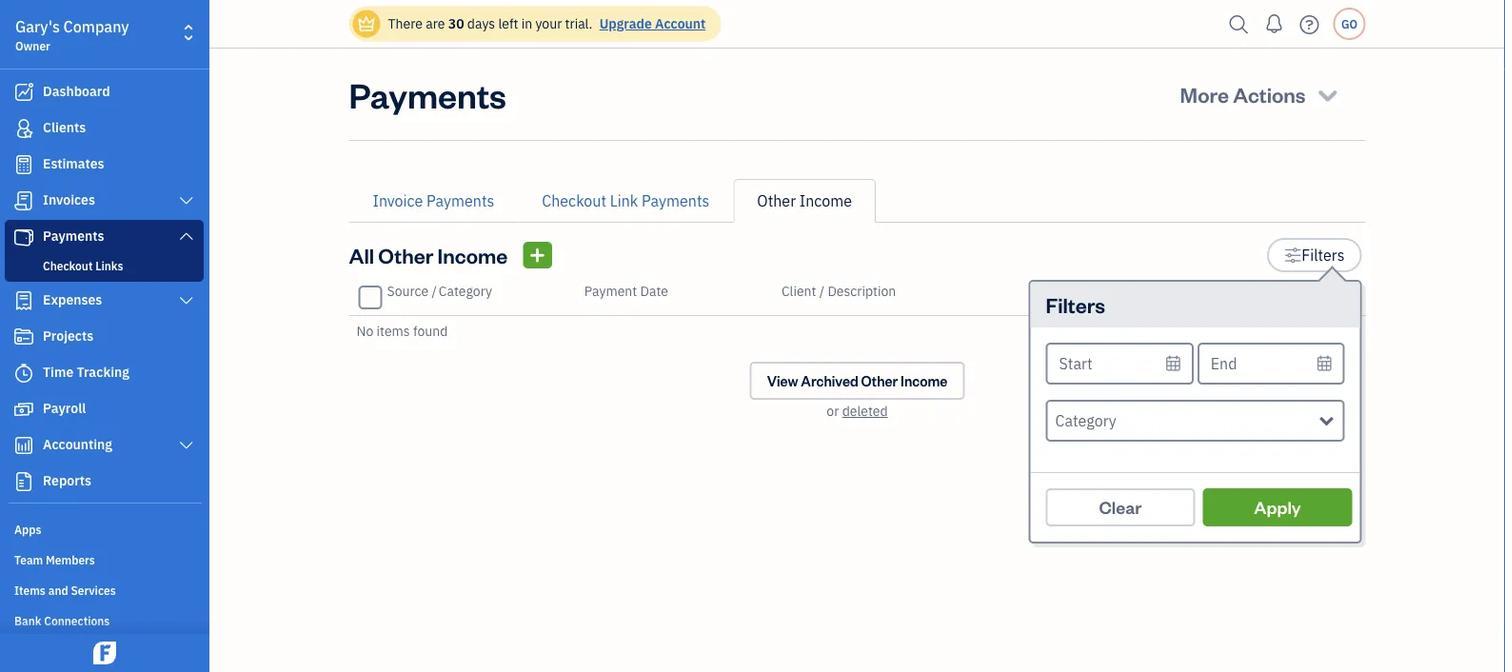 Task type: locate. For each thing, give the bounding box(es) containing it.
links
[[95, 258, 123, 273]]

0 horizontal spatial other
[[378, 241, 434, 269]]

0 horizontal spatial income
[[438, 241, 508, 269]]

chevron large down image inside accounting link
[[178, 438, 195, 453]]

checkout left link
[[542, 191, 607, 211]]

2 chevron large down image from the top
[[178, 293, 195, 309]]

checkout
[[542, 191, 607, 211], [43, 258, 93, 273]]

time tracking
[[43, 363, 129, 381]]

reports link
[[5, 465, 204, 499]]

0 vertical spatial filters
[[1302, 245, 1345, 265]]

1 chevron large down image from the top
[[178, 193, 195, 209]]

reports
[[43, 472, 91, 489]]

add new other income entry image
[[529, 244, 546, 267]]

0 vertical spatial income
[[800, 191, 852, 211]]

there are 30 days left in your trial. upgrade account
[[388, 15, 706, 32]]

payments down 'are'
[[349, 71, 507, 117]]

time tracking link
[[5, 356, 204, 390]]

other income link
[[734, 179, 876, 223]]

client image
[[12, 119, 35, 138]]

other up source
[[378, 241, 434, 269]]

0 vertical spatial chevron large down image
[[178, 193, 195, 209]]

chevron large down image down payroll link
[[178, 438, 195, 453]]

payroll link
[[5, 392, 204, 427]]

filters up "start date in mm/dd/yyyy format" text field
[[1046, 291, 1106, 318]]

there
[[388, 15, 423, 32]]

1 / from the left
[[432, 282, 437, 300]]

invoice payments link
[[349, 179, 518, 223]]

/ right source
[[432, 282, 437, 300]]

category
[[439, 282, 492, 300]]

income
[[800, 191, 852, 211], [438, 241, 508, 269], [901, 372, 948, 390]]

project image
[[12, 328, 35, 347]]

your
[[536, 15, 562, 32]]

1 horizontal spatial filters
[[1302, 245, 1345, 265]]

filters button
[[1267, 238, 1362, 272]]

source
[[387, 282, 429, 300]]

payments
[[349, 71, 507, 117], [427, 191, 495, 211], [642, 191, 710, 211], [43, 227, 104, 245]]

1 vertical spatial chevron large down image
[[178, 293, 195, 309]]

invoices
[[43, 191, 95, 209]]

0 horizontal spatial /
[[432, 282, 437, 300]]

in
[[522, 15, 532, 32]]

upgrade
[[600, 15, 652, 32]]

amount
[[1311, 282, 1358, 300]]

company
[[63, 17, 129, 37]]

apply button
[[1203, 489, 1353, 527]]

invoice image
[[12, 191, 35, 210]]

bank
[[14, 613, 41, 628]]

connections
[[44, 613, 110, 628]]

archived
[[801, 372, 859, 390]]

1 horizontal spatial /
[[820, 282, 825, 300]]

other
[[757, 191, 796, 211], [378, 241, 434, 269], [861, 372, 898, 390]]

payment image
[[12, 228, 35, 247]]

chevron large down image inside expenses link
[[178, 293, 195, 309]]

checkout link payments
[[542, 191, 710, 211]]

source / category
[[387, 282, 492, 300]]

clear button
[[1046, 489, 1196, 527]]

payments up the checkout links
[[43, 227, 104, 245]]

payment
[[584, 282, 637, 300]]

chevron large down image
[[178, 229, 195, 244], [178, 293, 195, 309]]

chevron large down image down "estimates" link
[[178, 193, 195, 209]]

dashboard image
[[12, 83, 35, 102]]

time
[[43, 363, 74, 381]]

1 horizontal spatial checkout
[[542, 191, 607, 211]]

checkout up expenses
[[43, 258, 93, 273]]

dashboard link
[[5, 75, 204, 110]]

2 / from the left
[[820, 282, 825, 300]]

chevron large down image for accounting
[[178, 438, 195, 453]]

notifications image
[[1259, 5, 1290, 43]]

found
[[413, 322, 448, 340]]

1 vertical spatial chevron large down image
[[178, 438, 195, 453]]

1 vertical spatial other
[[378, 241, 434, 269]]

/ right the client
[[820, 282, 825, 300]]

other up the deleted link
[[861, 372, 898, 390]]

bank connections
[[14, 613, 110, 628]]

chevron large down image for payments
[[178, 229, 195, 244]]

other up the client
[[757, 191, 796, 211]]

expenses link
[[5, 284, 204, 318]]

payment date
[[584, 282, 668, 300]]

0 vertical spatial other
[[757, 191, 796, 211]]

chevron large down image down checkout links link
[[178, 293, 195, 309]]

Category search field
[[1056, 409, 1320, 432]]

chevron large down image up checkout links link
[[178, 229, 195, 244]]

filters up amount button
[[1302, 245, 1345, 265]]

0 vertical spatial checkout
[[542, 191, 607, 211]]

all
[[349, 241, 374, 269]]

upgrade account link
[[596, 15, 706, 32]]

0 vertical spatial chevron large down image
[[178, 229, 195, 244]]

payroll
[[43, 399, 86, 417]]

or
[[827, 402, 839, 420]]

1 horizontal spatial income
[[800, 191, 852, 211]]

gary's
[[15, 17, 60, 37]]

2 chevron large down image from the top
[[178, 438, 195, 453]]

main element
[[0, 0, 257, 672]]

1 vertical spatial filters
[[1046, 291, 1106, 318]]

1 chevron large down image from the top
[[178, 229, 195, 244]]

checkout inside main element
[[43, 258, 93, 273]]

checkout for checkout links
[[43, 258, 93, 273]]

checkout for checkout link payments
[[542, 191, 607, 211]]

2 vertical spatial income
[[901, 372, 948, 390]]

other income
[[757, 191, 852, 211]]

estimates link
[[5, 148, 204, 182]]

0 horizontal spatial checkout
[[43, 258, 93, 273]]

report image
[[12, 472, 35, 491]]

/
[[432, 282, 437, 300], [820, 282, 825, 300]]

expenses
[[43, 291, 102, 309]]

invoice payments
[[373, 191, 495, 211]]

payments right link
[[642, 191, 710, 211]]

filters
[[1302, 245, 1345, 265], [1046, 291, 1106, 318]]

or deleted
[[827, 402, 888, 420]]

trial.
[[565, 15, 593, 32]]

left
[[498, 15, 518, 32]]

team members link
[[5, 545, 204, 573]]

2 horizontal spatial other
[[861, 372, 898, 390]]

chevron large down image
[[178, 193, 195, 209], [178, 438, 195, 453]]

items and services
[[14, 583, 116, 598]]

1 horizontal spatial other
[[757, 191, 796, 211]]

1 vertical spatial checkout
[[43, 258, 93, 273]]

more actions button
[[1163, 71, 1358, 117]]

accounting link
[[5, 429, 204, 463]]

bank connections link
[[5, 606, 204, 634]]

2 horizontal spatial income
[[901, 372, 948, 390]]

money image
[[12, 400, 35, 419]]

checkout links link
[[9, 254, 200, 277]]



Task type: vqa. For each thing, say whether or not it's contained in the screenshot.
Time
yes



Task type: describe. For each thing, give the bounding box(es) containing it.
more actions
[[1180, 80, 1306, 108]]

apply
[[1254, 496, 1301, 519]]

clients link
[[5, 111, 204, 146]]

date
[[640, 282, 668, 300]]

no items found
[[357, 322, 448, 340]]

30
[[448, 15, 464, 32]]

items
[[377, 322, 410, 340]]

Start date in MM/DD/YYYY format text field
[[1046, 343, 1194, 385]]

/ for description
[[820, 282, 825, 300]]

members
[[46, 552, 95, 568]]

account
[[655, 15, 706, 32]]

go button
[[1334, 8, 1366, 40]]

projects link
[[5, 320, 204, 354]]

0 horizontal spatial filters
[[1046, 291, 1106, 318]]

estimates
[[43, 155, 104, 172]]

payments right invoice
[[427, 191, 495, 211]]

go
[[1342, 16, 1358, 31]]

go to help image
[[1295, 10, 1325, 39]]

clients
[[43, 119, 86, 136]]

settings image
[[1284, 244, 1302, 267]]

filters inside dropdown button
[[1302, 245, 1345, 265]]

team
[[14, 552, 43, 568]]

expense image
[[12, 291, 35, 310]]

description
[[828, 282, 896, 300]]

chevrondown image
[[1315, 81, 1341, 108]]

all other income
[[349, 241, 508, 269]]

chevron large down image for invoices
[[178, 193, 195, 209]]

chart image
[[12, 436, 35, 455]]

/ for category
[[432, 282, 437, 300]]

items
[[14, 583, 46, 598]]

items and services link
[[5, 575, 204, 604]]

payments inside main element
[[43, 227, 104, 245]]

1 vertical spatial income
[[438, 241, 508, 269]]

freshbooks image
[[90, 642, 120, 665]]

team members
[[14, 552, 95, 568]]

checkout links
[[43, 258, 123, 273]]

End date in MM/DD/YYYY format text field
[[1198, 343, 1345, 385]]

2 vertical spatial other
[[861, 372, 898, 390]]

services
[[71, 583, 116, 598]]

chevron large down image for expenses
[[178, 293, 195, 309]]

estimate image
[[12, 155, 35, 174]]

view archived other income link
[[750, 362, 965, 400]]

deleted link
[[842, 402, 888, 420]]

apps
[[14, 522, 41, 537]]

payments link
[[5, 220, 204, 254]]

payment date button
[[584, 282, 668, 300]]

owner
[[15, 38, 50, 53]]

link
[[610, 191, 638, 211]]

actions
[[1233, 80, 1306, 108]]

tracking
[[77, 363, 129, 381]]

amount button
[[1311, 282, 1358, 300]]

accounting
[[43, 436, 112, 453]]

more
[[1180, 80, 1229, 108]]

view
[[767, 372, 798, 390]]

projects
[[43, 327, 94, 345]]

no
[[357, 322, 374, 340]]

crown image
[[357, 14, 377, 34]]

client / description
[[782, 282, 896, 300]]

dashboard
[[43, 82, 110, 100]]

days
[[467, 15, 495, 32]]

deleted
[[842, 402, 888, 420]]

search image
[[1224, 10, 1255, 39]]

clear
[[1099, 496, 1142, 519]]

are
[[426, 15, 445, 32]]

client
[[782, 282, 817, 300]]

view archived other income
[[767, 372, 948, 390]]

invoice
[[373, 191, 423, 211]]

checkout link payments link
[[518, 179, 734, 223]]

and
[[48, 583, 68, 598]]

timer image
[[12, 364, 35, 383]]

apps link
[[5, 514, 204, 543]]

invoices link
[[5, 184, 204, 218]]

gary's company owner
[[15, 17, 129, 53]]



